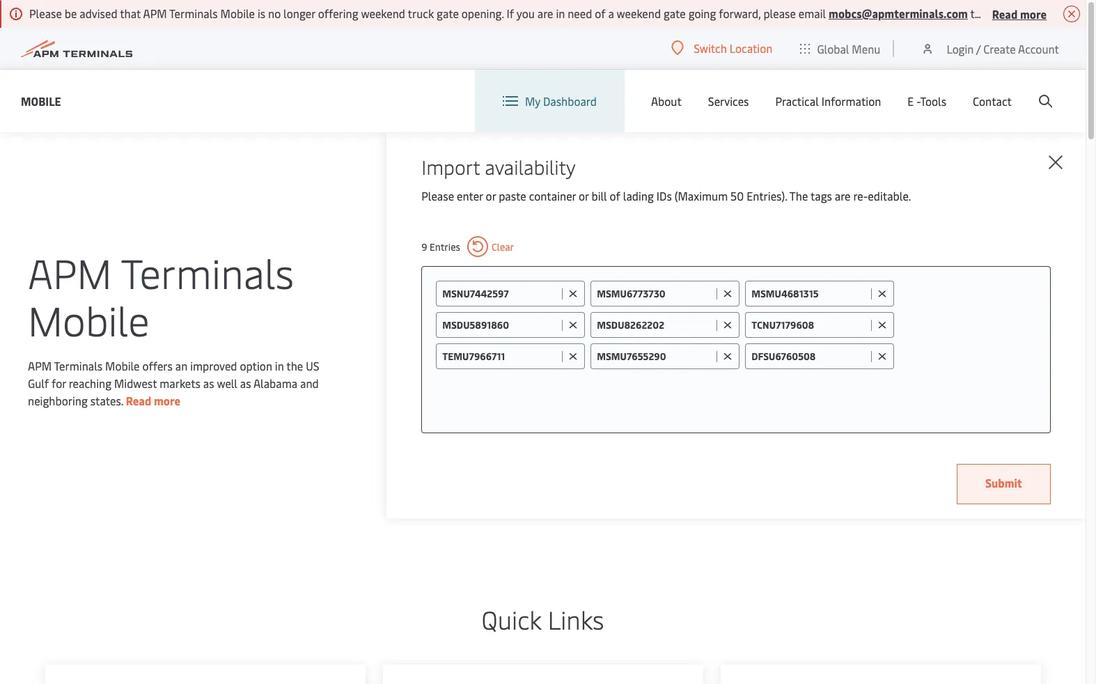Task type: vqa. For each thing, say whether or not it's contained in the screenshot.
'Please' related to Please enter or paste container or bill of lading IDs (Maximum 50 Entries). The tags are re-editable.
yes



Task type: describe. For each thing, give the bounding box(es) containing it.
email
[[799, 6, 827, 21]]

2 a from the left
[[1019, 6, 1025, 21]]

you
[[517, 6, 535, 21]]

apm terminals mobile
[[28, 244, 294, 347]]

obtain
[[984, 6, 1016, 21]]

read more for 'read more' button
[[993, 6, 1047, 21]]

tags
[[811, 188, 833, 203]]

practical information button
[[776, 70, 882, 132]]

0 horizontal spatial are
[[538, 6, 554, 21]]

that
[[120, 6, 141, 21]]

if
[[507, 6, 514, 21]]

apm for apm terminals mobile
[[28, 244, 112, 299]]

please
[[764, 6, 796, 21]]

my dashboard
[[525, 93, 597, 109]]

submit
[[986, 475, 1023, 491]]

contact button
[[973, 70, 1012, 132]]

services button
[[709, 70, 749, 132]]

in inside apm terminals mobile offers an improved option in the us gulf for reaching midwest markets as well as alabama and neighboring states.
[[275, 358, 284, 373]]

midwest
[[114, 375, 157, 391]]

entries
[[430, 240, 461, 253]]

more for read more link
[[154, 393, 180, 408]]

container
[[529, 188, 576, 203]]

alabama
[[254, 375, 298, 391]]

enter
[[457, 188, 483, 203]]

neighboring
[[28, 393, 88, 408]]

markets
[[160, 375, 201, 391]]

e
[[908, 93, 914, 109]]

well
[[217, 375, 238, 391]]

please for please be advised that apm terminals mobile is no longer offering weekend truck gate opening. if you are in need of a weekend gate going forward, please email mobcs@apmterminals.com to obtain a quote. to recei
[[29, 6, 62, 21]]

import availability
[[422, 153, 576, 180]]

0 vertical spatial apm
[[143, 6, 167, 21]]

mobile link
[[21, 92, 61, 110]]

and
[[300, 375, 319, 391]]

quick
[[482, 602, 542, 636]]

clear
[[492, 240, 514, 253]]

mobcs@apmterminals.com link
[[829, 6, 969, 21]]

menu
[[852, 41, 881, 56]]

practical
[[776, 93, 819, 109]]

global menu button
[[787, 28, 895, 69]]

improved
[[190, 358, 237, 373]]

2 as from the left
[[240, 375, 251, 391]]

1 vertical spatial are
[[835, 188, 851, 203]]

create
[[984, 41, 1016, 56]]

global menu
[[818, 41, 881, 56]]

clear button
[[468, 236, 514, 257]]

gulf
[[28, 375, 49, 391]]

submit button
[[957, 464, 1052, 504]]

my
[[525, 93, 541, 109]]

0 vertical spatial in
[[556, 6, 565, 21]]

be
[[65, 6, 77, 21]]

please be advised that apm terminals mobile is no longer offering weekend truck gate opening. if you are in need of a weekend gate going forward, please email mobcs@apmterminals.com to obtain a quote. to recei
[[29, 6, 1097, 21]]

an
[[175, 358, 188, 373]]

us
[[306, 358, 320, 373]]

links
[[548, 602, 604, 636]]

opening.
[[462, 6, 504, 21]]

contact
[[973, 93, 1012, 109]]

the
[[287, 358, 303, 373]]

please enter or paste container or bill of lading ids (maximum 50 entries). the tags are re-editable.
[[422, 188, 912, 203]]

mobile secondary image
[[51, 355, 294, 564]]

no
[[268, 6, 281, 21]]

switch location
[[694, 40, 773, 56]]

50
[[731, 188, 744, 203]]

information
[[822, 93, 882, 109]]

/
[[977, 41, 981, 56]]

option
[[240, 358, 272, 373]]

longer
[[284, 6, 315, 21]]

the
[[790, 188, 809, 203]]

terminals for apm terminals mobile offers an improved option in the us gulf for reaching midwest markets as well as alabama and neighboring states.
[[54, 358, 103, 373]]

about
[[651, 93, 682, 109]]

going
[[689, 6, 717, 21]]

read more button
[[993, 5, 1047, 22]]

apm terminals mobile offers an improved option in the us gulf for reaching midwest markets as well as alabama and neighboring states.
[[28, 358, 320, 408]]



Task type: locate. For each thing, give the bounding box(es) containing it.
apm inside apm terminals mobile
[[28, 244, 112, 299]]

0 vertical spatial more
[[1021, 6, 1047, 21]]

2 weekend from the left
[[617, 6, 661, 21]]

weekend left truck at the top left
[[361, 6, 406, 21]]

2 or from the left
[[579, 188, 589, 203]]

reaching
[[69, 375, 112, 391]]

1 vertical spatial apm
[[28, 244, 112, 299]]

0 horizontal spatial or
[[486, 188, 496, 203]]

1 as from the left
[[203, 375, 214, 391]]

editable.
[[868, 188, 912, 203]]

read down midwest
[[126, 393, 151, 408]]

1 vertical spatial more
[[154, 393, 180, 408]]

for
[[52, 375, 66, 391]]

0 horizontal spatial a
[[609, 6, 614, 21]]

9
[[422, 240, 428, 253]]

as right well
[[240, 375, 251, 391]]

re-
[[854, 188, 868, 203]]

0 horizontal spatial read
[[126, 393, 151, 408]]

weekend
[[361, 6, 406, 21], [617, 6, 661, 21]]

1 vertical spatial read
[[126, 393, 151, 408]]

1 weekend from the left
[[361, 6, 406, 21]]

0 horizontal spatial more
[[154, 393, 180, 408]]

read inside 'read more' button
[[993, 6, 1018, 21]]

1 vertical spatial please
[[422, 188, 454, 203]]

terminals for apm terminals mobile
[[121, 244, 294, 299]]

to
[[971, 6, 982, 21]]

1 vertical spatial read more
[[126, 393, 180, 408]]

more down markets
[[154, 393, 180, 408]]

0 vertical spatial read more
[[993, 6, 1047, 21]]

0 horizontal spatial in
[[275, 358, 284, 373]]

0 horizontal spatial as
[[203, 375, 214, 391]]

location
[[730, 40, 773, 56]]

gate right truck at the top left
[[437, 6, 459, 21]]

gate
[[437, 6, 459, 21], [664, 6, 686, 21]]

forward,
[[719, 6, 761, 21]]

mobcs@apmterminals.com
[[829, 6, 969, 21]]

switch
[[694, 40, 727, 56]]

advised
[[80, 6, 117, 21]]

0 horizontal spatial weekend
[[361, 6, 406, 21]]

my dashboard button
[[503, 70, 597, 132]]

of
[[595, 6, 606, 21], [610, 188, 621, 203]]

0 vertical spatial terminals
[[169, 6, 218, 21]]

0 horizontal spatial of
[[595, 6, 606, 21]]

a right need
[[609, 6, 614, 21]]

1 horizontal spatial a
[[1019, 6, 1025, 21]]

close alert image
[[1064, 6, 1081, 22]]

a
[[609, 6, 614, 21], [1019, 6, 1025, 21]]

terminals inside apm terminals mobile
[[121, 244, 294, 299]]

1 horizontal spatial read more
[[993, 6, 1047, 21]]

mobile inside apm terminals mobile offers an improved option in the us gulf for reaching midwest markets as well as alabama and neighboring states.
[[105, 358, 140, 373]]

as
[[203, 375, 214, 391], [240, 375, 251, 391]]

-
[[917, 93, 921, 109]]

Entered ID text field
[[443, 287, 559, 300], [597, 287, 714, 300], [752, 287, 868, 300], [443, 318, 559, 332], [597, 350, 714, 363]]

1 horizontal spatial are
[[835, 188, 851, 203]]

apm inside apm terminals mobile offers an improved option in the us gulf for reaching midwest markets as well as alabama and neighboring states.
[[28, 358, 52, 373]]

offering
[[318, 6, 359, 21]]

login / create account
[[947, 41, 1060, 56]]

1 horizontal spatial as
[[240, 375, 251, 391]]

are right the you
[[538, 6, 554, 21]]

1 vertical spatial terminals
[[121, 244, 294, 299]]

account
[[1019, 41, 1060, 56]]

weekend right need
[[617, 6, 661, 21]]

recei
[[1076, 6, 1097, 21]]

tools
[[921, 93, 947, 109]]

bill
[[592, 188, 607, 203]]

global
[[818, 41, 850, 56]]

more right obtain
[[1021, 6, 1047, 21]]

or left bill
[[579, 188, 589, 203]]

1 horizontal spatial in
[[556, 6, 565, 21]]

apm
[[143, 6, 167, 21], [28, 244, 112, 299], [28, 358, 52, 373]]

read more down midwest
[[126, 393, 180, 408]]

in left the
[[275, 358, 284, 373]]

(maximum
[[675, 188, 728, 203]]

in
[[556, 6, 565, 21], [275, 358, 284, 373]]

a right obtain
[[1019, 6, 1025, 21]]

availability
[[485, 153, 576, 180]]

as down improved
[[203, 375, 214, 391]]

e -tools button
[[908, 70, 947, 132]]

read more link
[[126, 393, 180, 408]]

gate left going
[[664, 6, 686, 21]]

about button
[[651, 70, 682, 132]]

please left be
[[29, 6, 62, 21]]

states.
[[90, 393, 123, 408]]

read more
[[993, 6, 1047, 21], [126, 393, 180, 408]]

read for 'read more' button
[[993, 6, 1018, 21]]

0 vertical spatial are
[[538, 6, 554, 21]]

lading
[[624, 188, 654, 203]]

please down import
[[422, 188, 454, 203]]

e -tools
[[908, 93, 947, 109]]

login / create account link
[[921, 28, 1060, 69]]

or
[[486, 188, 496, 203], [579, 188, 589, 203]]

apm for apm terminals mobile offers an improved option in the us gulf for reaching midwest markets as well as alabama and neighboring states.
[[28, 358, 52, 373]]

1 or from the left
[[486, 188, 496, 203]]

1 horizontal spatial or
[[579, 188, 589, 203]]

1 vertical spatial of
[[610, 188, 621, 203]]

1 horizontal spatial please
[[422, 188, 454, 203]]

need
[[568, 6, 593, 21]]

more for 'read more' button
[[1021, 6, 1047, 21]]

1 horizontal spatial gate
[[664, 6, 686, 21]]

in left need
[[556, 6, 565, 21]]

is
[[258, 6, 266, 21]]

0 horizontal spatial please
[[29, 6, 62, 21]]

dashboard
[[543, 93, 597, 109]]

quote. to
[[1028, 6, 1073, 21]]

mobile
[[221, 6, 255, 21], [21, 93, 61, 108], [28, 292, 150, 347], [105, 358, 140, 373]]

1 horizontal spatial more
[[1021, 6, 1047, 21]]

0 horizontal spatial read more
[[126, 393, 180, 408]]

switch location button
[[672, 40, 773, 56]]

1 horizontal spatial of
[[610, 188, 621, 203]]

are left 're-'
[[835, 188, 851, 203]]

2 vertical spatial apm
[[28, 358, 52, 373]]

paste
[[499, 188, 527, 203]]

offers
[[142, 358, 173, 373]]

please
[[29, 6, 62, 21], [422, 188, 454, 203]]

login
[[947, 41, 974, 56]]

9 entries
[[422, 240, 461, 253]]

entries).
[[747, 188, 788, 203]]

1 horizontal spatial weekend
[[617, 6, 661, 21]]

0 horizontal spatial gate
[[437, 6, 459, 21]]

or right enter
[[486, 188, 496, 203]]

read more up 'login / create account'
[[993, 6, 1047, 21]]

quick links
[[482, 602, 604, 636]]

2 gate from the left
[[664, 6, 686, 21]]

1 a from the left
[[609, 6, 614, 21]]

services
[[709, 93, 749, 109]]

of right need
[[595, 6, 606, 21]]

0 vertical spatial read
[[993, 6, 1018, 21]]

1 vertical spatial in
[[275, 358, 284, 373]]

ids
[[657, 188, 672, 203]]

import
[[422, 153, 480, 180]]

terminals
[[169, 6, 218, 21], [121, 244, 294, 299], [54, 358, 103, 373]]

terminals inside apm terminals mobile offers an improved option in the us gulf for reaching midwest markets as well as alabama and neighboring states.
[[54, 358, 103, 373]]

read for read more link
[[126, 393, 151, 408]]

read right to
[[993, 6, 1018, 21]]

please for please enter or paste container or bill of lading ids (maximum 50 entries). the tags are re-editable.
[[422, 188, 454, 203]]

0 vertical spatial of
[[595, 6, 606, 21]]

1 horizontal spatial read
[[993, 6, 1018, 21]]

2 vertical spatial terminals
[[54, 358, 103, 373]]

1 gate from the left
[[437, 6, 459, 21]]

read
[[993, 6, 1018, 21], [126, 393, 151, 408]]

mobile inside apm terminals mobile
[[28, 292, 150, 347]]

more
[[1021, 6, 1047, 21], [154, 393, 180, 408]]

more inside button
[[1021, 6, 1047, 21]]

Entered ID text field
[[597, 318, 714, 332], [752, 318, 868, 332], [443, 350, 559, 363], [752, 350, 868, 363]]

read more for read more link
[[126, 393, 180, 408]]

0 vertical spatial please
[[29, 6, 62, 21]]

practical information
[[776, 93, 882, 109]]

of right bill
[[610, 188, 621, 203]]



